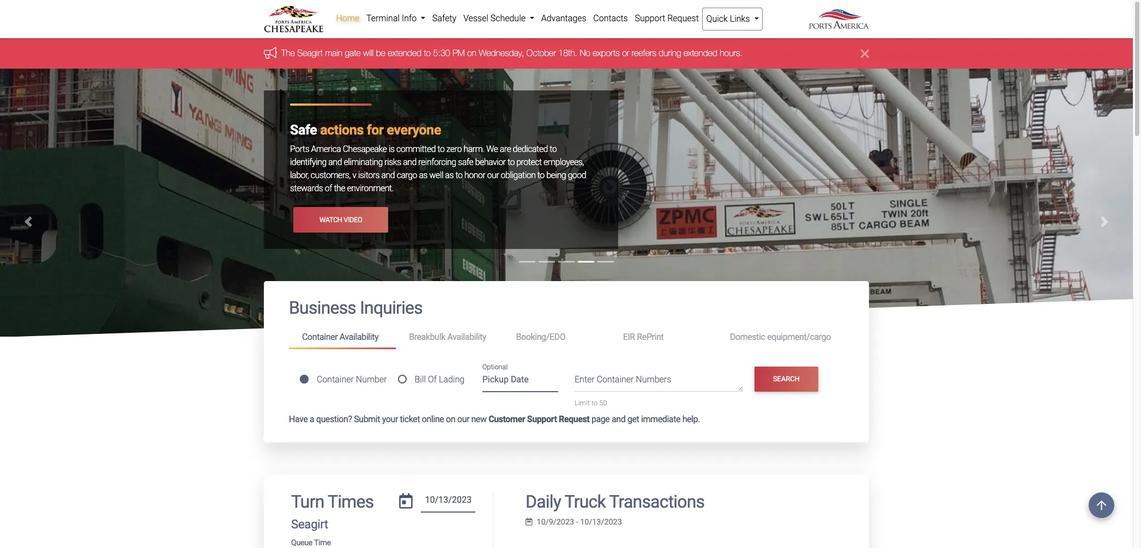Task type: describe. For each thing, give the bounding box(es) containing it.
calendar day image
[[400, 494, 413, 509]]

ports
[[290, 144, 309, 155]]

business
[[289, 298, 356, 319]]

isitors
[[358, 170, 380, 181]]

breakbulk availability link
[[396, 328, 503, 348]]

lading
[[439, 375, 465, 385]]

container up 50
[[597, 375, 634, 385]]

employees,
[[544, 157, 584, 168]]

0 horizontal spatial request
[[559, 414, 590, 425]]

during
[[659, 48, 682, 58]]

Enter Container Numbers text field
[[575, 374, 743, 392]]

eir reprint link
[[610, 328, 717, 348]]

reprint
[[637, 332, 664, 343]]

no
[[580, 48, 591, 58]]

main content containing business inquiries
[[256, 282, 878, 549]]

a
[[310, 414, 314, 425]]

video
[[344, 216, 362, 224]]

limit
[[575, 400, 590, 408]]

immediate
[[642, 414, 681, 425]]

schedule
[[491, 13, 526, 23]]

times
[[328, 492, 374, 513]]

the seagirt main gate will be extended to 5:30 pm on wednesday, october 18th.  no exports or reefers during extended hours.
[[281, 48, 743, 58]]

support request
[[635, 13, 699, 23]]

daily
[[526, 492, 561, 513]]

breakbulk
[[409, 332, 446, 343]]

quick links link
[[703, 8, 763, 31]]

vessel
[[464, 13, 489, 23]]

exports
[[593, 48, 620, 58]]

truck
[[565, 492, 606, 513]]

on inside main content
[[446, 414, 456, 425]]

environment.
[[347, 184, 394, 194]]

online
[[422, 414, 444, 425]]

and left get
[[612, 414, 626, 425]]

quick
[[707, 14, 728, 24]]

optional
[[483, 363, 508, 372]]

be
[[376, 48, 386, 58]]

eir reprint
[[623, 332, 664, 343]]

to left being
[[538, 170, 545, 181]]

2 extended from the left
[[684, 48, 718, 58]]

ports america chesapeake is committed to zero harm. we are dedicated to identifying and                         eliminating risks and reinforcing safe behavior to protect employees, labor, customers, v                         isitors and cargo as well as to honor our obligation to being good stewards of the environment.
[[290, 144, 587, 194]]

main
[[325, 48, 343, 58]]

committed
[[397, 144, 436, 155]]

number
[[356, 375, 387, 385]]

10/13/2023
[[581, 518, 622, 527]]

get
[[628, 414, 640, 425]]

safety image
[[0, 69, 1134, 549]]

search
[[773, 375, 800, 384]]

of
[[428, 375, 437, 385]]

new
[[472, 414, 487, 425]]

on inside alert
[[468, 48, 477, 58]]

50
[[600, 400, 607, 408]]

for
[[367, 122, 384, 138]]

1 extended from the left
[[388, 48, 422, 58]]

inquiries
[[360, 298, 423, 319]]

good
[[568, 170, 587, 181]]

the
[[334, 184, 345, 194]]

numbers
[[636, 375, 672, 385]]

the seagirt main gate will be extended to 5:30 pm on wednesday, october 18th.  no exports or reefers during extended hours. link
[[281, 48, 743, 58]]

being
[[547, 170, 566, 181]]

identifying
[[290, 157, 327, 168]]

bill
[[415, 375, 426, 385]]

bill of lading
[[415, 375, 465, 385]]

is
[[389, 144, 395, 155]]

queue
[[291, 539, 313, 548]]

stewards
[[290, 184, 323, 194]]

container for container availability
[[302, 332, 338, 343]]

pm
[[453, 48, 465, 58]]

safe
[[290, 122, 317, 138]]

availability for container availability
[[340, 332, 379, 343]]

container for container number
[[317, 375, 354, 385]]

safety link
[[429, 8, 460, 29]]

0 vertical spatial support
[[635, 13, 666, 23]]

to left zero
[[438, 144, 445, 155]]

chesapeake
[[343, 144, 387, 155]]

and down risks
[[382, 170, 395, 181]]

advantages link
[[538, 8, 590, 29]]

dedicated
[[513, 144, 548, 155]]

our inside ports america chesapeake is committed to zero harm. we are dedicated to identifying and                         eliminating risks and reinforcing safe behavior to protect employees, labor, customers, v                         isitors and cargo as well as to honor our obligation to being good stewards of the environment.
[[487, 170, 499, 181]]

customers,
[[311, 170, 351, 181]]

domestic
[[730, 332, 766, 343]]

hours.
[[720, 48, 743, 58]]

will
[[363, 48, 374, 58]]

2 as from the left
[[445, 170, 454, 181]]

booking/edo
[[516, 332, 566, 343]]

and up customers,
[[329, 157, 342, 168]]

advantages
[[542, 13, 587, 23]]

turn
[[291, 492, 324, 513]]

to left 50
[[592, 400, 598, 408]]

to up employees,
[[550, 144, 557, 155]]

contacts link
[[590, 8, 632, 29]]

ticket
[[400, 414, 420, 425]]

home
[[336, 13, 360, 23]]

go to top image
[[1089, 493, 1115, 519]]

breakbulk availability
[[409, 332, 487, 343]]

container availability link
[[289, 328, 396, 349]]

to down are
[[508, 157, 515, 168]]

1 vertical spatial seagirt
[[291, 518, 328, 532]]

watch
[[320, 216, 342, 224]]

actions
[[320, 122, 364, 138]]

info
[[402, 13, 417, 23]]

10/9/2023
[[537, 518, 574, 527]]

of
[[325, 184, 332, 194]]

availability for breakbulk availability
[[448, 332, 487, 343]]

cargo
[[397, 170, 417, 181]]

domestic equipment/cargo link
[[717, 328, 844, 348]]

the seagirt main gate will be extended to 5:30 pm on wednesday, october 18th.  no exports or reefers during extended hours. alert
[[0, 38, 1134, 69]]



Task type: vqa. For each thing, say whether or not it's contained in the screenshot.
Watch video
yes



Task type: locate. For each thing, give the bounding box(es) containing it.
calendar week image
[[526, 519, 533, 527]]

as right well
[[445, 170, 454, 181]]

on right online
[[446, 414, 456, 425]]

safety
[[433, 13, 457, 23]]

availability inside the container availability "link"
[[340, 332, 379, 343]]

quick links
[[707, 14, 753, 24]]

safe
[[458, 157, 474, 168]]

request
[[668, 13, 699, 23], [559, 414, 590, 425]]

0 horizontal spatial on
[[446, 414, 456, 425]]

1 availability from the left
[[340, 332, 379, 343]]

the
[[281, 48, 295, 58]]

support
[[635, 13, 666, 23], [527, 414, 557, 425]]

support request link
[[632, 8, 703, 29]]

our left new
[[458, 414, 470, 425]]

1 vertical spatial request
[[559, 414, 590, 425]]

domestic equipment/cargo
[[730, 332, 831, 343]]

1 horizontal spatial on
[[468, 48, 477, 58]]

close image
[[861, 47, 870, 60]]

v
[[353, 170, 357, 181]]

booking/edo link
[[503, 328, 610, 348]]

our
[[487, 170, 499, 181], [458, 414, 470, 425]]

1 vertical spatial our
[[458, 414, 470, 425]]

limit to 50
[[575, 400, 607, 408]]

availability right breakbulk
[[448, 332, 487, 343]]

seagirt
[[297, 48, 323, 58], [291, 518, 328, 532]]

availability inside the breakbulk availability link
[[448, 332, 487, 343]]

business inquiries
[[289, 298, 423, 319]]

queue time
[[291, 539, 331, 548]]

1 vertical spatial support
[[527, 414, 557, 425]]

obligation
[[501, 170, 536, 181]]

container
[[302, 332, 338, 343], [317, 375, 354, 385], [597, 375, 634, 385]]

seagirt right the
[[297, 48, 323, 58]]

on right pm
[[468, 48, 477, 58]]

0 vertical spatial on
[[468, 48, 477, 58]]

0 horizontal spatial support
[[527, 414, 557, 425]]

availability down business inquiries
[[340, 332, 379, 343]]

to inside alert
[[424, 48, 431, 58]]

0 horizontal spatial our
[[458, 414, 470, 425]]

0 horizontal spatial availability
[[340, 332, 379, 343]]

0 vertical spatial our
[[487, 170, 499, 181]]

eir
[[623, 332, 635, 343]]

harm.
[[464, 144, 485, 155]]

request down limit
[[559, 414, 590, 425]]

18th.
[[559, 48, 578, 58]]

turn times
[[291, 492, 374, 513]]

5:30
[[433, 48, 450, 58]]

search button
[[755, 367, 819, 392]]

have
[[289, 414, 308, 425]]

1 horizontal spatial as
[[445, 170, 454, 181]]

america
[[311, 144, 341, 155]]

10/9/2023 - 10/13/2023
[[537, 518, 622, 527]]

reefers
[[632, 48, 657, 58]]

home link
[[333, 8, 363, 29]]

0 vertical spatial request
[[668, 13, 699, 23]]

1 vertical spatial on
[[446, 414, 456, 425]]

support inside main content
[[527, 414, 557, 425]]

your
[[382, 414, 398, 425]]

seagirt up queue time at left bottom
[[291, 518, 328, 532]]

extended right the be
[[388, 48, 422, 58]]

main content
[[256, 282, 878, 549]]

links
[[730, 14, 750, 24]]

1 horizontal spatial extended
[[684, 48, 718, 58]]

october
[[527, 48, 556, 58]]

help.
[[683, 414, 700, 425]]

-
[[576, 518, 579, 527]]

terminal info
[[367, 13, 419, 23]]

well
[[430, 170, 444, 181]]

container number
[[317, 375, 387, 385]]

container down the business on the left
[[302, 332, 338, 343]]

on
[[468, 48, 477, 58], [446, 414, 456, 425]]

equipment/cargo
[[768, 332, 831, 343]]

terminal info link
[[363, 8, 429, 29]]

terminal
[[367, 13, 400, 23]]

1 horizontal spatial our
[[487, 170, 499, 181]]

1 horizontal spatial request
[[668, 13, 699, 23]]

protect
[[517, 157, 542, 168]]

0 horizontal spatial extended
[[388, 48, 422, 58]]

to
[[424, 48, 431, 58], [438, 144, 445, 155], [550, 144, 557, 155], [508, 157, 515, 168], [456, 170, 463, 181], [538, 170, 545, 181], [592, 400, 598, 408]]

container inside "link"
[[302, 332, 338, 343]]

support up "reefers"
[[635, 13, 666, 23]]

1 as from the left
[[419, 170, 428, 181]]

safe actions for everyone
[[290, 122, 441, 138]]

our down behavior
[[487, 170, 499, 181]]

question?
[[316, 414, 352, 425]]

submit
[[354, 414, 380, 425]]

vessel schedule link
[[460, 8, 538, 29]]

to left 5:30
[[424, 48, 431, 58]]

Optional text field
[[483, 371, 559, 393]]

are
[[500, 144, 511, 155]]

availability
[[340, 332, 379, 343], [448, 332, 487, 343]]

request left quick
[[668, 13, 699, 23]]

and
[[329, 157, 342, 168], [403, 157, 417, 168], [382, 170, 395, 181], [612, 414, 626, 425]]

bullhorn image
[[264, 47, 281, 59]]

vessel schedule
[[464, 13, 528, 23]]

enter container numbers
[[575, 375, 672, 385]]

as left well
[[419, 170, 428, 181]]

0 vertical spatial seagirt
[[297, 48, 323, 58]]

or
[[623, 48, 630, 58]]

enter
[[575, 375, 595, 385]]

extended right during
[[684, 48, 718, 58]]

2 availability from the left
[[448, 332, 487, 343]]

container availability
[[302, 332, 379, 343]]

seagirt inside the seagirt main gate will be extended to 5:30 pm on wednesday, october 18th.  no exports or reefers during extended hours. alert
[[297, 48, 323, 58]]

container left number
[[317, 375, 354, 385]]

0 horizontal spatial as
[[419, 170, 428, 181]]

to down safe
[[456, 170, 463, 181]]

support right the customer
[[527, 414, 557, 425]]

1 horizontal spatial availability
[[448, 332, 487, 343]]

behavior
[[475, 157, 506, 168]]

transactions
[[610, 492, 705, 513]]

have a question? submit your ticket online on our new customer support request page and get immediate help.
[[289, 414, 700, 425]]

watch video link
[[293, 208, 389, 233]]

eliminating
[[344, 157, 383, 168]]

and up cargo
[[403, 157, 417, 168]]

watch video
[[320, 216, 362, 224]]

page
[[592, 414, 610, 425]]

None text field
[[421, 492, 476, 513]]

risks
[[385, 157, 401, 168]]

daily truck transactions
[[526, 492, 705, 513]]

1 horizontal spatial support
[[635, 13, 666, 23]]



